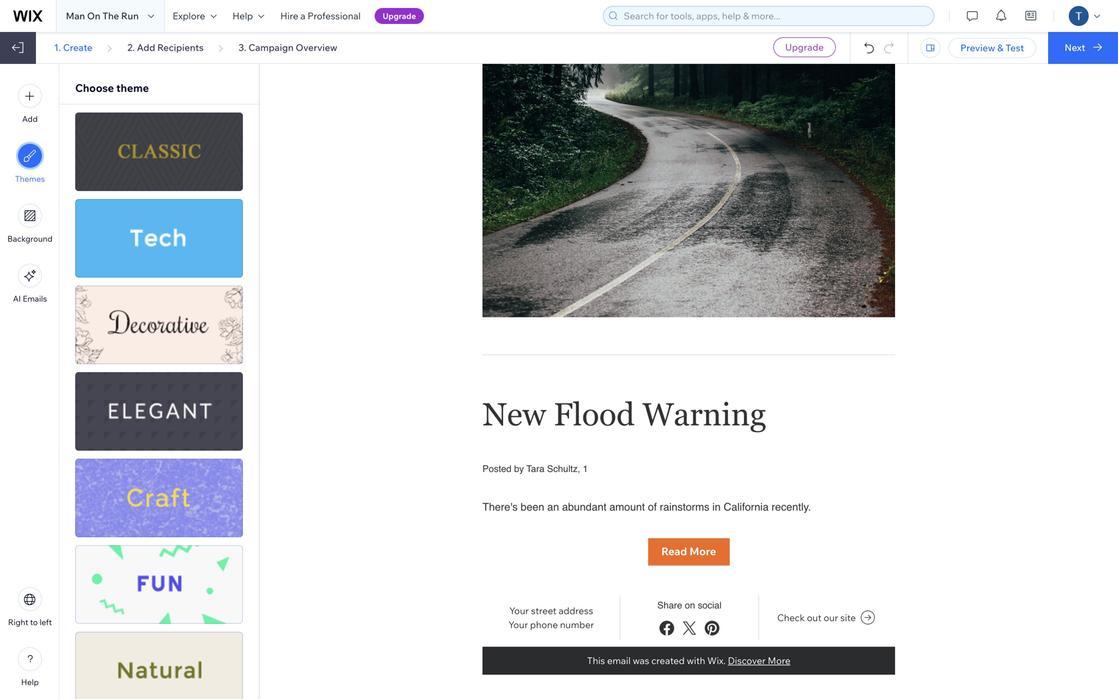 Task type: vqa. For each thing, say whether or not it's contained in the screenshot.
the bottommost Add
yes



Task type: describe. For each thing, give the bounding box(es) containing it.
on
[[87, 10, 100, 22]]

more
[[690, 545, 716, 558]]

0 vertical spatial upgrade button
[[375, 8, 424, 24]]

run
[[121, 10, 139, 22]]

&
[[998, 42, 1004, 54]]

recipients
[[157, 42, 204, 53]]

man
[[66, 10, 85, 22]]

your phone number link
[[509, 619, 594, 630]]

themes button
[[15, 144, 45, 184]]

overview
[[296, 42, 338, 53]]

choose theme
[[75, 81, 149, 95]]

new
[[483, 396, 546, 433]]

preview & test
[[961, 42, 1024, 54]]

1 vertical spatial your
[[509, 619, 528, 630]]

right to left button
[[8, 587, 52, 627]]

add inside button
[[22, 114, 38, 124]]

check out our site
[[777, 612, 856, 623]]

hire a professional link
[[272, 0, 369, 32]]

discover more
[[728, 655, 791, 666]]

out
[[807, 612, 822, 623]]

professional
[[308, 10, 361, 22]]

warning
[[643, 396, 766, 433]]

1 horizontal spatial upgrade button
[[773, 37, 836, 57]]

there's
[[483, 501, 518, 513]]

campaign
[[249, 42, 294, 53]]

share on x (twitter) image
[[680, 619, 699, 637]]

our
[[824, 612, 838, 623]]

ai emails button
[[13, 264, 47, 304]]

this email was created with wix. ‌ discover more
[[587, 655, 791, 666]]

on
[[685, 600, 695, 610]]

1 vertical spatial help
[[21, 677, 39, 687]]

check out our site link
[[777, 609, 876, 626]]

next
[[1065, 42, 1086, 53]]

2.
[[127, 42, 135, 53]]

an
[[547, 501, 559, 513]]

choose
[[75, 81, 114, 95]]

hire
[[280, 10, 298, 22]]

schultz,
[[547, 463, 580, 474]]

1. create
[[54, 42, 93, 53]]

tara
[[527, 463, 545, 474]]

new flood warning
[[483, 396, 766, 433]]

‌
[[726, 655, 726, 666]]

been
[[521, 501, 544, 513]]

0 vertical spatial help button
[[225, 0, 272, 32]]

left
[[40, 617, 52, 627]]

discover more link
[[728, 655, 791, 667]]

upgrade for right upgrade button
[[785, 41, 824, 53]]

theme
[[116, 81, 149, 95]]

recently.
[[772, 501, 811, 513]]

read more link
[[648, 538, 730, 565]]

site
[[841, 612, 856, 623]]

hire a professional
[[280, 10, 361, 22]]

3.
[[239, 42, 246, 53]]

Search for tools, apps, help & more... field
[[620, 7, 930, 25]]

right to left
[[8, 617, 52, 627]]

read
[[662, 545, 687, 558]]

share on pinterest image
[[703, 619, 722, 637]]

background button
[[7, 204, 53, 244]]

explore
[[173, 10, 205, 22]]

read more
[[662, 545, 716, 558]]

test
[[1006, 42, 1024, 54]]

0 vertical spatial help
[[233, 10, 253, 22]]

of
[[648, 501, 657, 513]]

next button
[[1048, 32, 1118, 64]]

your street address link
[[509, 605, 593, 616]]



Task type: locate. For each thing, give the bounding box(es) containing it.
upgrade
[[383, 11, 416, 21], [785, 41, 824, 53]]

help button
[[225, 0, 272, 32], [18, 647, 42, 687]]

to
[[30, 617, 38, 627]]

0 horizontal spatial help button
[[18, 647, 42, 687]]

2. add recipients
[[127, 42, 204, 53]]

1 vertical spatial upgrade button
[[773, 37, 836, 57]]

preview & test button
[[949, 38, 1036, 58]]

1 horizontal spatial help
[[233, 10, 253, 22]]

social
[[698, 600, 722, 610]]

background
[[7, 234, 53, 244]]

address
[[559, 605, 593, 616]]

your left street
[[509, 605, 529, 616]]

0 horizontal spatial help
[[21, 677, 39, 687]]

2. add recipients link
[[127, 42, 204, 54]]

help button up 3.
[[225, 0, 272, 32]]

upgrade down search for tools, apps, help & more... field at the right top of the page
[[785, 41, 824, 53]]

create
[[63, 42, 93, 53]]

0 vertical spatial add
[[137, 42, 155, 53]]

0 horizontal spatial upgrade
[[383, 11, 416, 21]]

3. campaign overview link
[[239, 42, 338, 54]]

help down right to left
[[21, 677, 39, 687]]

phone
[[530, 619, 558, 630]]

a
[[301, 10, 306, 22]]

add right 2.
[[137, 42, 155, 53]]

street
[[531, 605, 557, 616]]

rainstorms
[[660, 501, 710, 513]]

the
[[102, 10, 119, 22]]

help up 3.
[[233, 10, 253, 22]]

3. campaign overview
[[239, 42, 338, 53]]

1 vertical spatial help button
[[18, 647, 42, 687]]

check
[[777, 612, 805, 623]]

this email was created with wix.
[[587, 655, 726, 666]]

posted by tara schultz, 1
[[483, 463, 588, 474]]

there's been an abundant amount of rainstorms in california recently.
[[483, 501, 811, 513]]

1 horizontal spatial help button
[[225, 0, 272, 32]]

themes
[[15, 174, 45, 184]]

share on facebook image
[[658, 619, 676, 637]]

right
[[8, 617, 28, 627]]

help
[[233, 10, 253, 22], [21, 677, 39, 687]]

amount
[[610, 501, 645, 513]]

1 horizontal spatial add
[[137, 42, 155, 53]]

add up themes button
[[22, 114, 38, 124]]

0 vertical spatial upgrade
[[383, 11, 416, 21]]

1 vertical spatial add
[[22, 114, 38, 124]]

add
[[137, 42, 155, 53], [22, 114, 38, 124]]

in
[[713, 501, 721, 513]]

man on the run
[[66, 10, 139, 22]]

1 vertical spatial upgrade
[[785, 41, 824, 53]]

emails
[[23, 294, 47, 304]]

upgrade button right professional
[[375, 8, 424, 24]]

0 horizontal spatial add
[[22, 114, 38, 124]]

number
[[560, 619, 594, 630]]

posted
[[483, 463, 512, 474]]

upgrade for top upgrade button
[[383, 11, 416, 21]]

1.
[[54, 42, 61, 53]]

add button
[[18, 84, 42, 124]]

flood
[[554, 396, 635, 433]]

upgrade button
[[375, 8, 424, 24], [773, 37, 836, 57]]

0 vertical spatial your
[[509, 605, 529, 616]]

your street address your phone number
[[509, 605, 594, 630]]

0 horizontal spatial upgrade button
[[375, 8, 424, 24]]

upgrade right professional
[[383, 11, 416, 21]]

by
[[514, 463, 524, 474]]

preview
[[961, 42, 996, 54]]

1
[[583, 463, 588, 474]]

upgrade button down search for tools, apps, help & more... field at the right top of the page
[[773, 37, 836, 57]]

help button down right to left
[[18, 647, 42, 687]]

share
[[658, 600, 682, 610]]

your
[[509, 605, 529, 616], [509, 619, 528, 630]]

ai
[[13, 294, 21, 304]]

share on social
[[658, 600, 722, 610]]

your left phone
[[509, 619, 528, 630]]

1. create link
[[54, 42, 93, 54]]

ai emails
[[13, 294, 47, 304]]

california
[[724, 501, 769, 513]]

1 horizontal spatial upgrade
[[785, 41, 824, 53]]

abundant
[[562, 501, 607, 513]]



